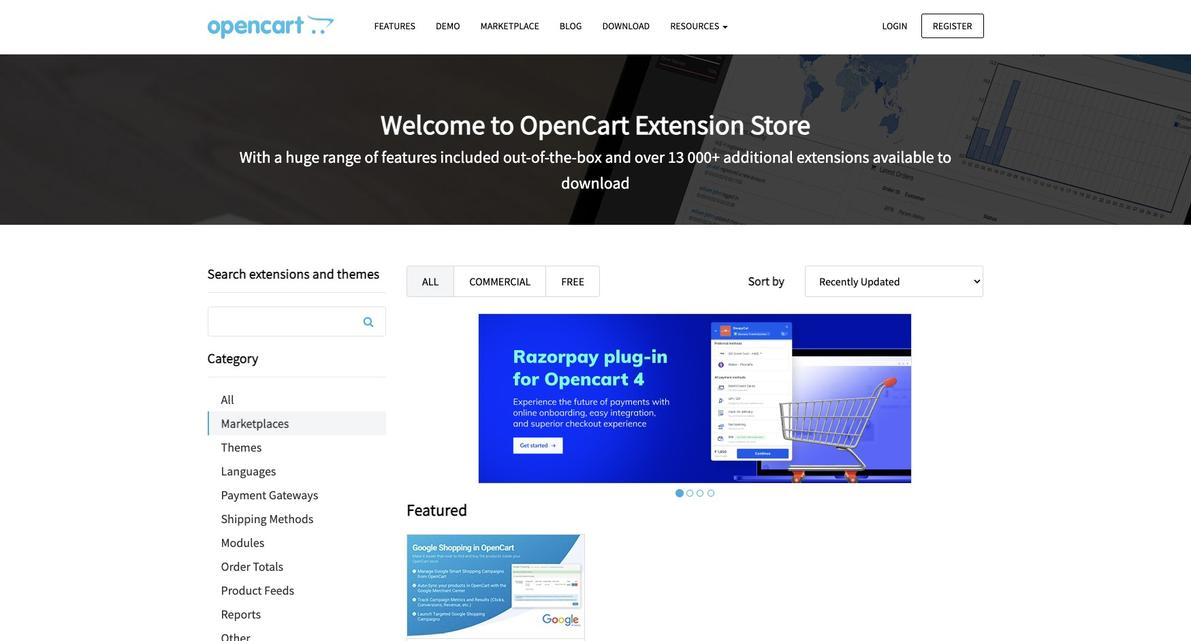 Task type: locate. For each thing, give the bounding box(es) containing it.
None text field
[[208, 307, 386, 336]]

opencart
[[520, 107, 630, 141]]

product
[[221, 582, 262, 598]]

1 vertical spatial all link
[[207, 388, 386, 411]]

and
[[605, 146, 631, 167], [312, 265, 334, 282]]

extensions inside welcome to opencart extension store with a huge range of features included out-of-the-box and over 13 000+ additional extensions available to download
[[797, 146, 870, 167]]

all link
[[407, 266, 455, 297], [207, 388, 386, 411]]

0 vertical spatial to
[[491, 107, 514, 141]]

000+
[[688, 146, 720, 167]]

features link
[[364, 14, 426, 38]]

of
[[365, 146, 378, 167]]

all
[[422, 275, 439, 288], [221, 392, 234, 407]]

welcome
[[381, 107, 485, 141]]

register
[[933, 19, 972, 32]]

0 horizontal spatial to
[[491, 107, 514, 141]]

marketplaces
[[221, 416, 289, 431]]

by
[[772, 273, 785, 289]]

payment gateways
[[221, 487, 318, 503]]

register link
[[922, 13, 984, 38]]

to
[[491, 107, 514, 141], [938, 146, 952, 167]]

free
[[561, 275, 585, 288]]

marketplace link
[[470, 14, 550, 38]]

themes
[[337, 265, 380, 282]]

marketplace
[[481, 20, 539, 32]]

1 horizontal spatial all link
[[407, 266, 455, 297]]

1 vertical spatial extensions
[[249, 265, 310, 282]]

category
[[207, 349, 258, 366]]

1 horizontal spatial extensions
[[797, 146, 870, 167]]

extensions down the store
[[797, 146, 870, 167]]

huge
[[286, 146, 320, 167]]

commercial
[[470, 275, 531, 288]]

out-
[[503, 146, 531, 167]]

to right available
[[938, 146, 952, 167]]

0 vertical spatial all
[[422, 275, 439, 288]]

extensions right search
[[249, 265, 310, 282]]

to up out-
[[491, 107, 514, 141]]

themes link
[[207, 435, 386, 459]]

0 horizontal spatial all link
[[207, 388, 386, 411]]

0 vertical spatial extensions
[[797, 146, 870, 167]]

payment
[[221, 487, 266, 503]]

additional
[[723, 146, 794, 167]]

search extensions and themes
[[207, 265, 380, 282]]

login
[[882, 19, 908, 32]]

reports link
[[207, 602, 386, 626]]

extension
[[635, 107, 745, 141]]

order totals
[[221, 559, 283, 574]]

1 horizontal spatial all
[[422, 275, 439, 288]]

shipping methods
[[221, 511, 314, 527]]

razorpay (opencart 4.x.x) image
[[478, 313, 912, 484]]

and left the themes on the top of the page
[[312, 265, 334, 282]]

and inside welcome to opencart extension store with a huge range of features included out-of-the-box and over 13 000+ additional extensions available to download
[[605, 146, 631, 167]]

totals
[[253, 559, 283, 574]]

0 horizontal spatial all
[[221, 392, 234, 407]]

payment gateways link
[[207, 483, 386, 507]]

order totals link
[[207, 555, 386, 578]]

1 vertical spatial all
[[221, 392, 234, 407]]

0 vertical spatial and
[[605, 146, 631, 167]]

1 vertical spatial to
[[938, 146, 952, 167]]

0 vertical spatial all link
[[407, 266, 455, 297]]

box
[[577, 146, 602, 167]]

available
[[873, 146, 934, 167]]

0 horizontal spatial and
[[312, 265, 334, 282]]

languages
[[221, 463, 276, 479]]

extensions
[[797, 146, 870, 167], [249, 265, 310, 282]]

and right box
[[605, 146, 631, 167]]

shipping methods link
[[207, 507, 386, 531]]

search
[[207, 265, 246, 282]]

features
[[374, 20, 416, 32]]

search image
[[363, 316, 374, 327]]

1 horizontal spatial to
[[938, 146, 952, 167]]

1 horizontal spatial and
[[605, 146, 631, 167]]



Task type: describe. For each thing, give the bounding box(es) containing it.
themes
[[221, 439, 262, 455]]

download
[[603, 20, 650, 32]]

feeds
[[264, 582, 294, 598]]

resources link
[[660, 14, 738, 38]]

resources
[[670, 20, 721, 32]]

languages link
[[207, 459, 386, 483]]

modules link
[[207, 531, 386, 555]]

shipping
[[221, 511, 267, 527]]

commercial link
[[454, 266, 546, 297]]

sort by
[[748, 273, 785, 289]]

product feeds link
[[207, 578, 386, 602]]

all link for commercial
[[407, 266, 455, 297]]

google shopping for opencart image
[[408, 535, 585, 638]]

free link
[[546, 266, 600, 297]]

included
[[440, 146, 500, 167]]

blog link
[[550, 14, 592, 38]]

reports
[[221, 606, 261, 622]]

of-
[[531, 146, 549, 167]]

methods
[[269, 511, 314, 527]]

download link
[[592, 14, 660, 38]]

all for commercial
[[422, 275, 439, 288]]

0 horizontal spatial extensions
[[249, 265, 310, 282]]

gateways
[[269, 487, 318, 503]]

features
[[382, 146, 437, 167]]

demo link
[[426, 14, 470, 38]]

with
[[240, 146, 271, 167]]

range
[[323, 146, 361, 167]]

welcome to opencart extension store with a huge range of features included out-of-the-box and over 13 000+ additional extensions available to download
[[240, 107, 952, 194]]

over
[[635, 146, 665, 167]]

product feeds
[[221, 582, 294, 598]]

opencart - marketplace image
[[207, 14, 333, 39]]

login link
[[871, 13, 919, 38]]

13
[[668, 146, 684, 167]]

featured
[[407, 499, 468, 520]]

modules
[[221, 535, 264, 550]]

download
[[561, 172, 630, 194]]

store
[[750, 107, 811, 141]]

order
[[221, 559, 250, 574]]

all for marketplaces
[[221, 392, 234, 407]]

all link for marketplaces
[[207, 388, 386, 411]]

a
[[274, 146, 282, 167]]

1 vertical spatial and
[[312, 265, 334, 282]]

demo
[[436, 20, 460, 32]]

blog
[[560, 20, 582, 32]]

marketplaces link
[[209, 411, 386, 435]]

the-
[[549, 146, 577, 167]]

sort
[[748, 273, 770, 289]]



Task type: vqa. For each thing, say whether or not it's contained in the screenshot.
Resources link
yes



